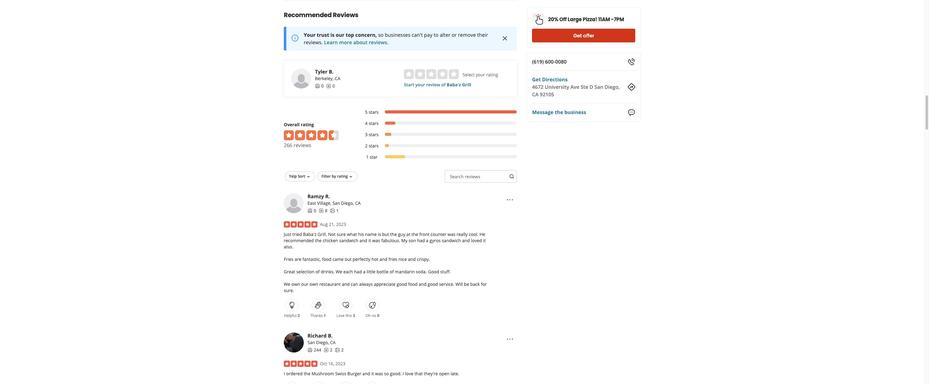 Task type: locate. For each thing, give the bounding box(es) containing it.
16 chevron down v2 image right filter by rating
[[349, 174, 354, 179]]

stars right 4
[[369, 120, 379, 126]]

2 horizontal spatial rating
[[487, 72, 499, 78]]

5 star rating image up tried
[[284, 222, 318, 228]]

fries
[[389, 257, 398, 263]]

0 vertical spatial 2023
[[336, 222, 346, 228]]

1 horizontal spatial your
[[476, 72, 486, 78]]

he
[[480, 232, 486, 238]]

1 inside photos element
[[337, 208, 339, 214]]

reviews element right 244
[[324, 347, 333, 354]]

2 horizontal spatial san
[[595, 84, 604, 91]]

16 photos v2 image
[[330, 208, 335, 213], [335, 348, 340, 353]]

4672
[[532, 84, 544, 91]]

stars down 4 stars
[[369, 132, 379, 138]]

16 friends v2 image down berkeley,
[[315, 84, 320, 89]]

1 stars from the top
[[369, 109, 379, 115]]

be
[[464, 282, 470, 287]]

baba'z
[[447, 82, 461, 88], [303, 232, 317, 238]]

0 horizontal spatial food
[[322, 257, 332, 263]]

0 vertical spatial we
[[336, 269, 343, 275]]

food left came
[[322, 257, 332, 263]]

of right bottle
[[390, 269, 394, 275]]

get left offer
[[574, 32, 582, 39]]

16 friends v2 image down east
[[308, 208, 313, 213]]

our inside info alert
[[336, 31, 345, 38]]

your
[[476, 72, 486, 78], [416, 82, 425, 88]]

reviews element containing 0
[[327, 83, 335, 89]]

0 horizontal spatial get
[[532, 76, 541, 83]]

yelp sort button
[[285, 172, 315, 182]]

1 horizontal spatial diego,
[[341, 200, 354, 206]]

b. inside "richard b. san diego, ca"
[[328, 333, 333, 340]]

2 vertical spatial reviews element
[[324, 347, 333, 354]]

so inside so businesses can't pay to alter or remove their reviews.
[[379, 31, 384, 38]]

restaurant
[[320, 282, 341, 287]]

tyler
[[315, 68, 328, 75]]

1 horizontal spatial own
[[310, 282, 319, 287]]

photos element containing 1
[[330, 208, 339, 214]]

1 vertical spatial 5 star rating image
[[284, 361, 318, 367]]

good down good
[[428, 282, 438, 287]]

0 vertical spatial your
[[476, 72, 486, 78]]

0 vertical spatial so
[[379, 31, 384, 38]]

0 vertical spatial b.
[[329, 68, 334, 75]]

it down he
[[484, 238, 486, 244]]

sandwich down really
[[442, 238, 461, 244]]

photos element right 8
[[330, 208, 339, 214]]

0 vertical spatial get
[[574, 32, 582, 39]]

of
[[442, 82, 446, 88], [316, 269, 320, 275], [390, 269, 394, 275]]

own up sure.
[[292, 282, 300, 287]]

2 16 chevron down v2 image from the left
[[349, 174, 354, 179]]

1 right 8
[[337, 208, 339, 214]]

info alert
[[284, 27, 517, 51]]

2 horizontal spatial it
[[484, 238, 486, 244]]

0 horizontal spatial diego,
[[316, 340, 329, 346]]

1 horizontal spatial baba'z
[[447, 82, 461, 88]]

4
[[365, 120, 368, 126]]

16 chevron down v2 image inside yelp sort dropdown button
[[306, 174, 311, 179]]

5 star rating image
[[284, 222, 318, 228], [284, 361, 318, 367]]

1
[[366, 154, 369, 160], [337, 208, 339, 214], [324, 313, 326, 319]]

r.
[[326, 193, 330, 200]]

0 horizontal spatial reviews
[[294, 142, 312, 149]]

great
[[284, 269, 295, 275]]

get for get offer
[[574, 32, 582, 39]]

your for select
[[476, 72, 486, 78]]

to
[[434, 31, 439, 38]]

0 horizontal spatial baba'z
[[303, 232, 317, 238]]

late.
[[451, 371, 460, 377]]

2023 for r.
[[336, 222, 346, 228]]

1 horizontal spatial reviews.
[[369, 39, 389, 46]]

diego, left 24 directions v2 icon
[[605, 84, 620, 91]]

16 chevron down v2 image for filter by rating
[[349, 174, 354, 179]]

your
[[304, 31, 316, 38]]

will
[[456, 282, 463, 287]]

sandwich
[[340, 238, 359, 244], [442, 238, 461, 244]]

recommended
[[284, 11, 332, 19]]

it right burger
[[372, 371, 374, 377]]

16 chevron down v2 image inside filter by rating popup button
[[349, 174, 354, 179]]

2 vertical spatial friends element
[[308, 347, 322, 354]]

reviews.
[[304, 39, 323, 46], [369, 39, 389, 46]]

None radio
[[416, 69, 426, 79], [438, 69, 448, 79], [449, 69, 459, 79], [416, 69, 426, 79], [438, 69, 448, 79], [449, 69, 459, 79]]

1 horizontal spatial our
[[336, 31, 345, 38]]

0 horizontal spatial 3
[[353, 313, 355, 319]]

our up more
[[336, 31, 345, 38]]

and down really
[[463, 238, 470, 244]]

reviews element
[[327, 83, 335, 89], [319, 208, 328, 214], [324, 347, 333, 354]]

it down name
[[369, 238, 371, 244]]

the right at
[[412, 232, 419, 238]]

0 horizontal spatial so
[[379, 31, 384, 38]]

i left love
[[403, 371, 404, 377]]

16 review v2 image left 8
[[319, 208, 324, 213]]

i ordered the mushroom swiss burger and it was so good. i love that they're open late.
[[284, 371, 460, 377]]

get up 4672
[[532, 76, 541, 83]]

4 stars
[[365, 120, 379, 126]]

2023 for b.
[[336, 361, 346, 367]]

0 vertical spatial rating
[[487, 72, 499, 78]]

loved
[[471, 238, 483, 244]]

1 horizontal spatial get
[[574, 32, 582, 39]]

diego, inside ramzy r. east village, san diego, ca
[[341, 200, 354, 206]]

b.
[[329, 68, 334, 75], [328, 333, 333, 340]]

front
[[420, 232, 430, 238]]

i left the ordered
[[284, 371, 285, 377]]

0 horizontal spatial had
[[354, 269, 362, 275]]

7pm
[[614, 16, 624, 23]]

0 horizontal spatial of
[[316, 269, 320, 275]]

helpful
[[284, 313, 297, 319]]

sandwich down "what"
[[340, 238, 359, 244]]

0 horizontal spatial 1
[[324, 313, 326, 319]]

more
[[339, 39, 352, 46]]

pizza!
[[583, 16, 598, 23]]

san up 16 friends v2 image
[[308, 340, 315, 346]]

reviews. down concern,
[[369, 39, 389, 46]]

b. for richard b.
[[328, 333, 333, 340]]

rating for filter by rating
[[337, 174, 348, 179]]

1 reviews. from the left
[[304, 39, 323, 46]]

photos element for ramzy r.
[[330, 208, 339, 214]]

counter
[[431, 232, 447, 238]]

0 horizontal spatial 16 friends v2 image
[[308, 208, 313, 213]]

0 vertical spatial 16 friends v2 image
[[315, 84, 320, 89]]

a left little
[[363, 269, 366, 275]]

so right concern,
[[379, 31, 384, 38]]

menu image
[[507, 196, 514, 204], [507, 336, 514, 343]]

24 message v2 image
[[628, 109, 636, 116]]

0 vertical spatial is
[[331, 31, 335, 38]]

start your review of baba'z grill
[[404, 82, 472, 88]]

0 horizontal spatial i
[[284, 371, 285, 377]]

reviews element for tyler
[[327, 83, 335, 89]]

good down mandarin
[[397, 282, 407, 287]]

3 down 4
[[365, 132, 368, 138]]

2 vertical spatial 1
[[324, 313, 326, 319]]

1 horizontal spatial sandwich
[[442, 238, 461, 244]]

1 vertical spatial our
[[302, 282, 309, 287]]

24 info v2 image
[[292, 34, 299, 42]]

food down mandarin
[[409, 282, 418, 287]]

diego, inside get directions 4672 university ave ste d san diego, ca 92105
[[605, 84, 620, 91]]

review
[[427, 82, 441, 88]]

recommended reviews element
[[264, 0, 537, 385]]

a down front
[[426, 238, 429, 244]]

0 horizontal spatial sandwich
[[340, 238, 359, 244]]

not
[[328, 232, 336, 238]]

ste
[[581, 84, 589, 91]]

2 right helpful
[[298, 313, 300, 319]]

tyler b. berkeley, ca
[[315, 68, 341, 81]]

0 horizontal spatial we
[[284, 282, 291, 287]]

mushroom
[[312, 371, 334, 377]]

berkeley,
[[315, 76, 334, 81]]

2 vertical spatial rating
[[337, 174, 348, 179]]

and down the soda.
[[419, 282, 427, 287]]

0 vertical spatial diego,
[[605, 84, 620, 91]]

0 vertical spatial 1
[[366, 154, 369, 160]]

reviews
[[294, 142, 312, 149], [465, 174, 481, 180]]

0 vertical spatial 3
[[365, 132, 368, 138]]

san right village,
[[333, 200, 340, 206]]

love
[[405, 371, 414, 377]]

reviews element containing 8
[[319, 208, 328, 214]]

0 vertical spatial food
[[322, 257, 332, 263]]

ca
[[335, 76, 341, 81], [532, 91, 539, 98], [355, 200, 361, 206], [330, 340, 336, 346]]

0 vertical spatial 5 star rating image
[[284, 222, 318, 228]]

1 vertical spatial b.
[[328, 333, 333, 340]]

reviews. down the "your"
[[304, 39, 323, 46]]

1 16 chevron down v2 image from the left
[[306, 174, 311, 179]]

2 horizontal spatial 1
[[366, 154, 369, 160]]

reviews element for ramzy
[[319, 208, 328, 214]]

is up learn at the left of the page
[[331, 31, 335, 38]]

16 chevron down v2 image right "sort"
[[306, 174, 311, 179]]

diego, down the richard b. link at the bottom left of page
[[316, 340, 329, 346]]

it
[[369, 238, 371, 244], [484, 238, 486, 244], [372, 371, 374, 377]]

search
[[450, 174, 464, 180]]

filter reviews by 3 stars rating element
[[359, 132, 517, 138]]

photos element
[[330, 208, 339, 214], [335, 347, 344, 354]]

also.
[[284, 244, 294, 250]]

1 horizontal spatial is
[[378, 232, 381, 238]]

stars up star at the top of page
[[369, 143, 379, 149]]

rating right select
[[487, 72, 499, 78]]

0 vertical spatial photos element
[[330, 208, 339, 214]]

by
[[332, 174, 336, 179]]

2 stars
[[365, 143, 379, 149]]

burger
[[348, 371, 362, 377]]

we own our own restaurant and can always appreciate good food and good service.  will be back for sure.
[[284, 282, 487, 294]]

0 horizontal spatial our
[[302, 282, 309, 287]]

1 vertical spatial get
[[532, 76, 541, 83]]

None radio
[[404, 69, 414, 79], [427, 69, 437, 79], [404, 69, 414, 79], [427, 69, 437, 79]]

0 horizontal spatial is
[[331, 31, 335, 38]]

of right review
[[442, 82, 446, 88]]

business
[[565, 109, 587, 116]]

was left good.
[[375, 371, 383, 377]]

the right the ordered
[[304, 371, 311, 377]]

photo of richard b. image
[[284, 333, 304, 353]]

0 vertical spatial a
[[426, 238, 429, 244]]

the right message
[[555, 109, 564, 116]]

photos element up oct 16, 2023
[[335, 347, 344, 354]]

1 right thanks
[[324, 313, 326, 319]]

1 vertical spatial 16 review v2 image
[[324, 348, 329, 353]]

1 horizontal spatial i
[[403, 371, 404, 377]]

2 stars from the top
[[369, 120, 379, 126]]

sure
[[337, 232, 346, 238]]

2 vertical spatial diego,
[[316, 340, 329, 346]]

1 vertical spatial diego,
[[341, 200, 354, 206]]

1 horizontal spatial a
[[426, 238, 429, 244]]

  text field inside recommended reviews element
[[445, 170, 517, 183]]

1 vertical spatial 2023
[[336, 361, 346, 367]]

1 horizontal spatial 1
[[337, 208, 339, 214]]

get inside button
[[574, 32, 582, 39]]

1 horizontal spatial had
[[418, 238, 425, 244]]

baba'z left grill.
[[303, 232, 317, 238]]

we up sure.
[[284, 282, 291, 287]]

1 vertical spatial 16 photos v2 image
[[335, 348, 340, 353]]

was down name
[[373, 238, 380, 244]]

16 chevron down v2 image
[[306, 174, 311, 179], [349, 174, 354, 179]]

friends element down berkeley,
[[315, 83, 324, 89]]

yelp
[[289, 174, 297, 179]]

2 horizontal spatial of
[[442, 82, 446, 88]]

san right 'd'
[[595, 84, 604, 91]]

baba'z inside just tried baba'z grill.  not sure what his name is but the guy at the front counter was really cool.  he recommended the chicken sandwich and it was fabulous.  my son had a gyros sandwich and loved it also.
[[303, 232, 317, 238]]

so left good.
[[385, 371, 389, 377]]

friends element containing 244
[[308, 347, 322, 354]]

a inside just tried baba'z grill.  not sure what his name is but the guy at the front counter was really cool.  he recommended the chicken sandwich and it was fabulous.  my son had a gyros sandwich and loved it also.
[[426, 238, 429, 244]]

16 review v2 image
[[319, 208, 324, 213], [324, 348, 329, 353]]

so businesses can't pay to alter or remove their reviews.
[[304, 31, 489, 46]]

photos element containing 2
[[335, 347, 344, 354]]

5
[[365, 109, 368, 115]]

1 horizontal spatial 16 friends v2 image
[[315, 84, 320, 89]]

1 vertical spatial 16 friends v2 image
[[308, 208, 313, 213]]

directions
[[543, 76, 568, 83]]

0 vertical spatial 16 photos v2 image
[[330, 208, 335, 213]]

the down grill.
[[315, 238, 322, 244]]

2 sandwich from the left
[[442, 238, 461, 244]]

they're
[[424, 371, 438, 377]]

1 horizontal spatial food
[[409, 282, 418, 287]]

get inside get directions 4672 university ave ste d san diego, ca 92105
[[532, 76, 541, 83]]

1 5 star rating image from the top
[[284, 222, 318, 228]]

oct
[[320, 361, 327, 367]]

0 horizontal spatial 16 chevron down v2 image
[[306, 174, 311, 179]]

b. right richard
[[328, 333, 333, 340]]

1 vertical spatial a
[[363, 269, 366, 275]]

2 vertical spatial was
[[375, 371, 383, 377]]

is left the but
[[378, 232, 381, 238]]

1 vertical spatial friends element
[[308, 208, 317, 214]]

of left drinks. at bottom left
[[316, 269, 320, 275]]

ramzy
[[308, 193, 324, 200]]

1 vertical spatial reviews element
[[319, 208, 328, 214]]

1 horizontal spatial san
[[333, 200, 340, 206]]

1 vertical spatial so
[[385, 371, 389, 377]]

stars right 5
[[369, 109, 379, 115]]

3 stars
[[365, 132, 379, 138]]

16 review v2 image right 244
[[324, 348, 329, 353]]

mandarin
[[395, 269, 415, 275]]

16 photos v2 image for ramzy r.
[[330, 208, 335, 213]]

diego, right village,
[[341, 200, 354, 206]]

own down the selection
[[310, 282, 319, 287]]

rating up 4.5 star rating 'image'
[[301, 122, 314, 128]]

2 5 star rating image from the top
[[284, 361, 318, 367]]

1 vertical spatial baba'z
[[303, 232, 317, 238]]

our
[[336, 31, 345, 38], [302, 282, 309, 287]]

4 stars from the top
[[369, 143, 379, 149]]

1 menu image from the top
[[507, 196, 514, 204]]

message the business button
[[532, 109, 587, 116]]

2 vertical spatial san
[[308, 340, 315, 346]]

large
[[568, 16, 582, 23]]

0 horizontal spatial rating
[[301, 122, 314, 128]]

1 vertical spatial food
[[409, 282, 418, 287]]

reviews right search on the left of page
[[465, 174, 481, 180]]

reviews element containing 2
[[324, 347, 333, 354]]

was left really
[[448, 232, 456, 238]]

1 left star at the top of page
[[366, 154, 369, 160]]

gyros
[[430, 238, 441, 244]]

we left each
[[336, 269, 343, 275]]

1 vertical spatial photos element
[[335, 347, 344, 354]]

2 horizontal spatial diego,
[[605, 84, 620, 91]]

reviews down 4.5 star rating 'image'
[[294, 142, 312, 149]]

1 for 1
[[337, 208, 339, 214]]

filter reviews by 4 stars rating element
[[359, 120, 517, 127]]

3 right this
[[353, 313, 355, 319]]

2023 right the 16,
[[336, 361, 346, 367]]

0 horizontal spatial a
[[363, 269, 366, 275]]

reviews element down berkeley,
[[327, 83, 335, 89]]

your right start
[[416, 82, 425, 88]]

0 vertical spatial menu image
[[507, 196, 514, 204]]

2 up 1 star
[[365, 143, 368, 149]]

photo of tyler b. image
[[292, 69, 312, 89]]

b. up berkeley,
[[329, 68, 334, 75]]

3 stars from the top
[[369, 132, 379, 138]]

0 vertical spatial our
[[336, 31, 345, 38]]

16 review v2 image
[[327, 84, 332, 89]]

tyler b. link
[[315, 68, 334, 75]]

16 photos v2 image up oct 16, 2023
[[335, 348, 340, 353]]

friends element for richard b.
[[308, 347, 322, 354]]

own
[[292, 282, 300, 287], [310, 282, 319, 287]]

and down his
[[360, 238, 368, 244]]

1 horizontal spatial reviews
[[465, 174, 481, 180]]

friends element
[[315, 83, 324, 89], [308, 208, 317, 214], [308, 347, 322, 354]]

0 horizontal spatial san
[[308, 340, 315, 346]]

1 own from the left
[[292, 282, 300, 287]]

friends element down "richard b. san diego, ca"
[[308, 347, 322, 354]]

-
[[611, 16, 614, 23]]

1 vertical spatial we
[[284, 282, 291, 287]]

your right select
[[476, 72, 486, 78]]

5 star rating image up the ordered
[[284, 361, 318, 367]]

0 vertical spatial 16 review v2 image
[[319, 208, 324, 213]]

that
[[415, 371, 423, 377]]

1 horizontal spatial 16 chevron down v2 image
[[349, 174, 354, 179]]

0 horizontal spatial good
[[397, 282, 407, 287]]

rating inside popup button
[[337, 174, 348, 179]]

b. inside tyler b. berkeley, ca
[[329, 68, 334, 75]]

stars for 4 stars
[[369, 120, 379, 126]]

get offer
[[574, 32, 595, 39]]

search reviews
[[450, 174, 481, 180]]

our down the selection
[[302, 282, 309, 287]]

reviews element down village,
[[319, 208, 328, 214]]

really
[[457, 232, 468, 238]]

had down front
[[418, 238, 425, 244]]

1 vertical spatial san
[[333, 200, 340, 206]]

1 horizontal spatial of
[[390, 269, 394, 275]]

0 vertical spatial friends element
[[315, 83, 324, 89]]

24 phone v2 image
[[628, 58, 636, 66]]

0 horizontal spatial reviews.
[[304, 39, 323, 46]]

4.5 star rating image
[[284, 130, 339, 140]]

1 vertical spatial had
[[354, 269, 362, 275]]

rating right by on the left
[[337, 174, 348, 179]]

2 menu image from the top
[[507, 336, 514, 343]]

your for start
[[416, 82, 425, 88]]

menu image for richard b.
[[507, 336, 514, 343]]

0 horizontal spatial your
[[416, 82, 425, 88]]

0 vertical spatial san
[[595, 84, 604, 91]]

16 friends v2 image
[[315, 84, 320, 89], [308, 208, 313, 213]]

20%
[[549, 16, 559, 23]]

2023 right 21,
[[336, 222, 346, 228]]

b. for tyler b.
[[329, 68, 334, 75]]

21,
[[329, 222, 335, 228]]

had right each
[[354, 269, 362, 275]]

16 photos v2 image right 8
[[330, 208, 335, 213]]

  text field
[[445, 170, 517, 183]]

5 star rating image for richard b.
[[284, 361, 318, 367]]

good
[[428, 269, 440, 275]]

5 stars
[[365, 109, 379, 115]]

friends element down east
[[308, 208, 317, 214]]



Task type: vqa. For each thing, say whether or not it's contained in the screenshot.


Task type: describe. For each thing, give the bounding box(es) containing it.
but
[[383, 232, 389, 238]]

1 i from the left
[[284, 371, 285, 377]]

their
[[478, 31, 489, 38]]

2 up oct 16, 2023
[[342, 347, 344, 353]]

16 chevron down v2 image for yelp sort
[[306, 174, 311, 179]]

reviews for 266 reviews
[[294, 142, 312, 149]]

great selection of drinks.  we each had a little bottle of mandarin soda. good stuff.
[[284, 269, 451, 275]]

266
[[284, 142, 293, 149]]

and right the hot
[[380, 257, 388, 263]]

1 horizontal spatial so
[[385, 371, 389, 377]]

san inside get directions 4672 university ave ste d san diego, ca 92105
[[595, 84, 604, 91]]

16 friends v2 image for ramzy
[[308, 208, 313, 213]]

your trust is our top concern,
[[304, 31, 377, 38]]

love
[[337, 313, 345, 319]]

(1 reaction) element
[[324, 313, 326, 319]]

1 horizontal spatial we
[[336, 269, 343, 275]]

oh
[[366, 313, 371, 319]]

photo of ramzy r. image
[[284, 194, 304, 213]]

crispy.
[[417, 257, 430, 263]]

stars for 2 stars
[[369, 143, 379, 149]]

16 friends v2 image
[[308, 348, 313, 353]]

thanks 1
[[311, 313, 326, 319]]

244
[[314, 347, 322, 353]]

(no rating) image
[[404, 69, 459, 79]]

friends element for tyler b.
[[315, 83, 324, 89]]

came
[[333, 257, 344, 263]]

(2 reactions) element
[[298, 313, 300, 319]]

reviews. inside so businesses can't pay to alter or remove their reviews.
[[304, 39, 323, 46]]

1 for 1 star
[[366, 154, 369, 160]]

our inside we own our own restaurant and can always appreciate good food and good service.  will be back for sure.
[[302, 282, 309, 287]]

yelp sort
[[289, 174, 306, 179]]

8
[[325, 208, 328, 214]]

concern,
[[356, 31, 377, 38]]

0 vertical spatial baba'z
[[447, 82, 461, 88]]

this
[[346, 313, 352, 319]]

ramzy r. east village, san diego, ca
[[308, 193, 361, 206]]

each
[[344, 269, 353, 275]]

(619)
[[532, 58, 544, 65]]

16 review v2 image for richard
[[324, 348, 329, 353]]

(3 reactions) element
[[353, 313, 355, 319]]

we inside we own our own restaurant and can always appreciate good food and good service.  will be back for sure.
[[284, 282, 291, 287]]

had inside just tried baba'z grill.  not sure what his name is but the guy at the front counter was really cool.  he recommended the chicken sandwich and it was fabulous.  my son had a gyros sandwich and loved it also.
[[418, 238, 425, 244]]

1 sandwich from the left
[[340, 238, 359, 244]]

or
[[452, 31, 457, 38]]

reviews element for richard
[[324, 347, 333, 354]]

overall rating
[[284, 122, 314, 128]]

ordered
[[286, 371, 303, 377]]

trust
[[317, 31, 329, 38]]

rating element
[[404, 69, 459, 79]]

san inside ramzy r. east village, san diego, ca
[[333, 200, 340, 206]]

village,
[[317, 200, 332, 206]]

1 good from the left
[[397, 282, 407, 287]]

grill.
[[318, 232, 327, 238]]

ca inside get directions 4672 university ave ste d san diego, ca 92105
[[532, 91, 539, 98]]

2 good from the left
[[428, 282, 438, 287]]

richard
[[308, 333, 327, 340]]

0 horizontal spatial it
[[369, 238, 371, 244]]

0 right no
[[378, 313, 380, 319]]

menu image for ramzy r.
[[507, 196, 514, 204]]

1 horizontal spatial 3
[[365, 132, 368, 138]]

stars for 5 stars
[[369, 109, 379, 115]]

fries
[[284, 257, 294, 263]]

bottle
[[377, 269, 389, 275]]

little
[[367, 269, 376, 275]]

service.
[[440, 282, 455, 287]]

remove
[[459, 31, 476, 38]]

2 i from the left
[[403, 371, 404, 377]]

what
[[347, 232, 357, 238]]

1 vertical spatial was
[[373, 238, 380, 244]]

600-
[[545, 58, 556, 65]]

friends element for ramzy r.
[[308, 208, 317, 214]]

stars for 3 stars
[[369, 132, 379, 138]]

filter reviews by 1 star rating element
[[359, 154, 517, 160]]

message the business
[[532, 109, 587, 116]]

ca inside ramzy r. east village, san diego, ca
[[355, 200, 361, 206]]

aug
[[320, 222, 328, 228]]

hot
[[372, 257, 379, 263]]

pay
[[424, 31, 433, 38]]

no
[[372, 313, 377, 319]]

drinks.
[[321, 269, 335, 275]]

open
[[439, 371, 450, 377]]

get directions link
[[532, 76, 568, 83]]

5 star rating image for ramzy r.
[[284, 222, 318, 228]]

nice
[[399, 257, 407, 263]]

food inside we own our own restaurant and can always appreciate good food and good service.  will be back for sure.
[[409, 282, 418, 287]]

are
[[295, 257, 302, 263]]

sort
[[298, 174, 306, 179]]

tried
[[293, 232, 302, 238]]

oct 16, 2023
[[320, 361, 346, 367]]

11am
[[599, 16, 610, 23]]

ca inside "richard b. san diego, ca"
[[330, 340, 336, 346]]

can
[[351, 282, 358, 287]]

san inside "richard b. san diego, ca"
[[308, 340, 315, 346]]

0 vertical spatial was
[[448, 232, 456, 238]]

swiss
[[336, 371, 347, 377]]

my
[[402, 238, 408, 244]]

is inside just tried baba'z grill.  not sure what his name is but the guy at the front counter was really cool.  he recommended the chicken sandwich and it was fabulous.  my son had a gyros sandwich and loved it also.
[[378, 232, 381, 238]]

1 vertical spatial 3
[[353, 313, 355, 319]]

selection
[[297, 269, 315, 275]]

stuff.
[[441, 269, 451, 275]]

photos element for richard b.
[[335, 347, 344, 354]]

(619) 600-0080
[[532, 58, 567, 65]]

filter by rating
[[322, 174, 348, 179]]

0 right 16 review v2 image in the left of the page
[[333, 83, 335, 89]]

(0 reactions) element
[[378, 313, 380, 319]]

filter reviews by 5 stars rating element
[[359, 109, 517, 115]]

guy
[[398, 232, 406, 238]]

overall
[[284, 122, 300, 128]]

richard b. link
[[308, 333, 333, 340]]

fries are fantastic, food came out perfectly hot and fries nice and crispy.
[[284, 257, 430, 263]]

the inside button
[[555, 109, 564, 116]]

ca inside tyler b. berkeley, ca
[[335, 76, 341, 81]]

1 horizontal spatial it
[[372, 371, 374, 377]]

0 down east
[[314, 208, 317, 214]]

2 right 244
[[330, 347, 333, 353]]

and right burger
[[363, 371, 371, 377]]

fabulous.
[[382, 238, 401, 244]]

sure.
[[284, 288, 294, 294]]

266 reviews
[[284, 142, 312, 149]]

diego, inside "richard b. san diego, ca"
[[316, 340, 329, 346]]

name
[[365, 232, 377, 238]]

message
[[532, 109, 554, 116]]

and right nice
[[408, 257, 416, 263]]

grill
[[463, 82, 472, 88]]

reviews for search reviews
[[465, 174, 481, 180]]

2 reviews. from the left
[[369, 39, 389, 46]]

2 own from the left
[[310, 282, 319, 287]]

filter by rating button
[[318, 172, 358, 182]]

oh no 0
[[366, 313, 380, 319]]

get for get directions 4672 university ave ste d san diego, ca 92105
[[532, 76, 541, 83]]

ramzy r. link
[[308, 193, 330, 200]]

star
[[370, 154, 378, 160]]

helpful 2
[[284, 313, 300, 319]]

1 star
[[366, 154, 378, 160]]

learn
[[324, 39, 338, 46]]

0 left 16 review v2 image in the left of the page
[[322, 83, 324, 89]]

richard b. san diego, ca
[[308, 333, 336, 346]]

92105
[[540, 91, 554, 98]]

is inside info alert
[[331, 31, 335, 38]]

filter reviews by 2 stars rating element
[[359, 143, 517, 149]]

search image
[[510, 174, 515, 179]]

aug 21, 2023
[[320, 222, 346, 228]]

close image
[[502, 35, 509, 42]]

rating for select your rating
[[487, 72, 499, 78]]

16 friends v2 image for tyler
[[315, 84, 320, 89]]

16 photos v2 image for richard b.
[[335, 348, 340, 353]]

top
[[346, 31, 354, 38]]

d
[[590, 84, 594, 91]]

just tried baba'z grill.  not sure what his name is but the guy at the front counter was really cool.  he recommended the chicken sandwich and it was fabulous.  my son had a gyros sandwich and loved it also.
[[284, 232, 486, 250]]

at
[[407, 232, 411, 238]]

and left can
[[342, 282, 350, 287]]

16 review v2 image for ramzy
[[319, 208, 324, 213]]

24 directions v2 image
[[628, 83, 636, 91]]

east
[[308, 200, 316, 206]]

the up fabulous.
[[391, 232, 397, 238]]

select
[[463, 72, 475, 78]]



